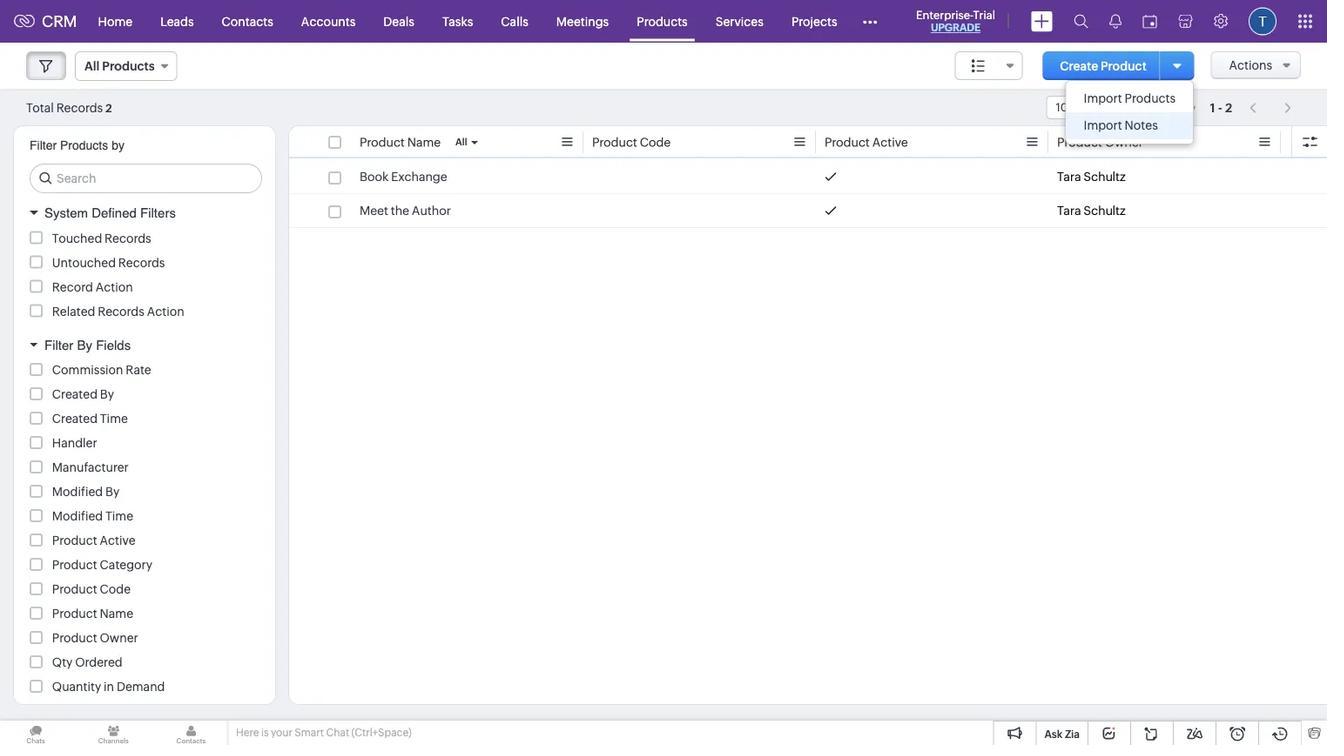 Task type: describe. For each thing, give the bounding box(es) containing it.
schultz for book exchange
[[1084, 170, 1126, 184]]

by for created
[[100, 388, 114, 402]]

modified for modified time
[[52, 510, 103, 524]]

category
[[100, 558, 153, 572]]

total
[[26, 101, 54, 115]]

home link
[[84, 0, 146, 42]]

records for touched
[[105, 231, 151, 245]]

0 horizontal spatial owner
[[100, 632, 138, 646]]

0 horizontal spatial product code
[[52, 583, 131, 597]]

chat
[[326, 728, 349, 739]]

by
[[112, 139, 125, 152]]

1 horizontal spatial product active
[[825, 135, 909, 149]]

0 vertical spatial name
[[407, 135, 441, 149]]

system defined filters button
[[14, 198, 275, 229]]

contacts
[[222, 14, 273, 28]]

signals element
[[1100, 0, 1133, 43]]

related records action
[[52, 305, 184, 318]]

filter by fields
[[44, 338, 131, 353]]

ordered
[[75, 656, 123, 670]]

book exchange
[[360, 170, 448, 184]]

handler
[[52, 437, 97, 450]]

manufacturer
[[52, 461, 129, 475]]

qty ordered
[[52, 656, 123, 670]]

exchange
[[391, 170, 448, 184]]

All Products field
[[75, 51, 177, 81]]

product category
[[52, 558, 153, 572]]

untouched
[[52, 256, 116, 270]]

commission
[[52, 363, 123, 377]]

by for filter
[[77, 338, 92, 353]]

create product button
[[1043, 51, 1165, 80]]

calls
[[501, 14, 529, 28]]

total records 2
[[26, 101, 112, 115]]

calendar image
[[1143, 14, 1158, 28]]

system defined filters
[[44, 206, 176, 221]]

by for modified
[[105, 485, 120, 499]]

related
[[52, 305, 95, 318]]

projects
[[792, 14, 838, 28]]

created time
[[52, 412, 128, 426]]

tara schultz for meet the author
[[1058, 204, 1126, 218]]

demand
[[117, 680, 165, 694]]

here is your smart chat (ctrl+space)
[[236, 728, 412, 739]]

filter for filter products by
[[30, 139, 57, 152]]

profile element
[[1239, 0, 1288, 42]]

1 vertical spatial product active
[[52, 534, 136, 548]]

filters
[[140, 206, 176, 221]]

tara for meet the author
[[1058, 204, 1082, 218]]

products for filter products by
[[60, 139, 108, 152]]

calls link
[[487, 0, 543, 42]]

(ctrl+space)
[[352, 728, 412, 739]]

the
[[391, 204, 410, 218]]

projects link
[[778, 0, 852, 42]]

deals
[[384, 14, 415, 28]]

tara for book exchange
[[1058, 170, 1082, 184]]

modified by
[[52, 485, 120, 499]]

products link
[[623, 0, 702, 42]]

system
[[44, 206, 88, 221]]

import for import notes
[[1084, 118, 1123, 132]]

0 vertical spatial code
[[640, 135, 671, 149]]

services
[[716, 14, 764, 28]]

quantity
[[52, 680, 101, 694]]

channels image
[[78, 721, 149, 746]]

zia
[[1066, 729, 1080, 741]]

1 horizontal spatial owner
[[1105, 135, 1144, 149]]

0 horizontal spatial action
[[96, 280, 133, 294]]

ask
[[1045, 729, 1063, 741]]

book
[[360, 170, 389, 184]]

filter by fields button
[[14, 330, 275, 361]]

touched
[[52, 231, 102, 245]]

touched records
[[52, 231, 151, 245]]

book exchange link
[[360, 168, 448, 186]]

Search text field
[[30, 165, 261, 193]]

1 horizontal spatial product code
[[592, 135, 671, 149]]

tara schultz for book exchange
[[1058, 170, 1126, 184]]

profile image
[[1249, 7, 1277, 35]]

10 records per page
[[1056, 101, 1163, 114]]

page
[[1136, 101, 1163, 114]]

your
[[271, 728, 293, 739]]

ask zia
[[1045, 729, 1080, 741]]

accounts link
[[287, 0, 370, 42]]

create menu image
[[1032, 11, 1053, 32]]

import products link
[[1067, 85, 1194, 112]]

qty
[[52, 656, 73, 670]]

time for modified time
[[105, 510, 133, 524]]

filter products by
[[30, 139, 125, 152]]

row group containing book exchange
[[289, 160, 1328, 228]]

record
[[52, 280, 93, 294]]

smart
[[295, 728, 324, 739]]

upgrade
[[931, 22, 981, 34]]

import notes link
[[1067, 112, 1194, 139]]

quantity in demand
[[52, 680, 165, 694]]

created for created by
[[52, 388, 98, 402]]

contacts link
[[208, 0, 287, 42]]

author
[[412, 204, 451, 218]]

all for all
[[456, 137, 468, 148]]

time for created time
[[100, 412, 128, 426]]

records for related
[[98, 305, 144, 318]]

tasks
[[443, 14, 473, 28]]



Task type: locate. For each thing, give the bounding box(es) containing it.
-
[[1219, 101, 1223, 115]]

1 modified from the top
[[52, 485, 103, 499]]

1 horizontal spatial all
[[456, 137, 468, 148]]

1 vertical spatial name
[[100, 607, 133, 621]]

product name up qty ordered
[[52, 607, 133, 621]]

owner
[[1105, 135, 1144, 149], [100, 632, 138, 646]]

2 up by
[[105, 102, 112, 115]]

records up filter products by
[[56, 101, 103, 115]]

0 vertical spatial by
[[77, 338, 92, 353]]

all products
[[85, 59, 155, 73]]

meetings
[[557, 14, 609, 28]]

per
[[1117, 101, 1134, 114]]

here
[[236, 728, 259, 739]]

records right 10
[[1071, 101, 1114, 114]]

1 vertical spatial action
[[147, 305, 184, 318]]

product inside 'button'
[[1101, 59, 1147, 73]]

import notes
[[1084, 118, 1159, 132]]

2 created from the top
[[52, 412, 98, 426]]

accounts
[[301, 14, 356, 28]]

filter down total
[[30, 139, 57, 152]]

0 vertical spatial active
[[873, 135, 909, 149]]

0 horizontal spatial name
[[100, 607, 133, 621]]

0 vertical spatial import
[[1084, 91, 1123, 105]]

2 tara schultz from the top
[[1058, 204, 1126, 218]]

owner up "ordered"
[[100, 632, 138, 646]]

records for total
[[56, 101, 103, 115]]

0 vertical spatial tara
[[1058, 170, 1082, 184]]

trial
[[974, 8, 996, 21]]

1 vertical spatial code
[[100, 583, 131, 597]]

rate
[[126, 363, 151, 377]]

2 for total records 2
[[105, 102, 112, 115]]

modified
[[52, 485, 103, 499], [52, 510, 103, 524]]

1 vertical spatial active
[[100, 534, 136, 548]]

schultz for meet the author
[[1084, 204, 1126, 218]]

meet the author link
[[360, 202, 451, 220]]

untouched records
[[52, 256, 165, 270]]

product active
[[825, 135, 909, 149], [52, 534, 136, 548]]

product owner
[[1058, 135, 1144, 149], [52, 632, 138, 646]]

tara schultz
[[1058, 170, 1126, 184], [1058, 204, 1126, 218]]

size image
[[972, 58, 986, 74]]

0 vertical spatial product owner
[[1058, 135, 1144, 149]]

modified down modified by at bottom
[[52, 510, 103, 524]]

Other Modules field
[[852, 7, 889, 35]]

contacts image
[[155, 721, 227, 746]]

filter inside dropdown button
[[44, 338, 73, 353]]

products left services
[[637, 14, 688, 28]]

2 inside total records 2
[[105, 102, 112, 115]]

schultz
[[1084, 170, 1126, 184], [1084, 204, 1126, 218]]

tasks link
[[429, 0, 487, 42]]

crm link
[[14, 12, 77, 30]]

0 horizontal spatial product active
[[52, 534, 136, 548]]

1 import from the top
[[1084, 91, 1123, 105]]

created by
[[52, 388, 114, 402]]

time down created by
[[100, 412, 128, 426]]

product code
[[592, 135, 671, 149], [52, 583, 131, 597]]

meetings link
[[543, 0, 623, 42]]

create
[[1061, 59, 1099, 73]]

1 horizontal spatial active
[[873, 135, 909, 149]]

defined
[[92, 206, 137, 221]]

in
[[104, 680, 114, 694]]

0 vertical spatial created
[[52, 388, 98, 402]]

product
[[1101, 59, 1147, 73], [360, 135, 405, 149], [592, 135, 638, 149], [825, 135, 870, 149], [1058, 135, 1103, 149], [52, 534, 97, 548], [52, 558, 97, 572], [52, 583, 97, 597], [52, 607, 97, 621], [52, 632, 97, 646]]

1 horizontal spatial product owner
[[1058, 135, 1144, 149]]

time down modified by at bottom
[[105, 510, 133, 524]]

notes
[[1125, 118, 1159, 132]]

home
[[98, 14, 133, 28]]

commission rate
[[52, 363, 151, 377]]

1 vertical spatial schultz
[[1084, 204, 1126, 218]]

import for import products
[[1084, 91, 1123, 105]]

1 vertical spatial filter
[[44, 338, 73, 353]]

name up exchange
[[407, 135, 441, 149]]

navigation
[[1242, 95, 1302, 120]]

0 vertical spatial all
[[85, 59, 100, 73]]

records inside field
[[1071, 101, 1114, 114]]

products inside field
[[102, 59, 155, 73]]

products down home link
[[102, 59, 155, 73]]

all inside field
[[85, 59, 100, 73]]

chats image
[[0, 721, 72, 746]]

records for untouched
[[118, 256, 165, 270]]

product name
[[360, 135, 441, 149], [52, 607, 133, 621]]

1 vertical spatial time
[[105, 510, 133, 524]]

products for all products
[[102, 59, 155, 73]]

records up the fields
[[98, 305, 144, 318]]

record action
[[52, 280, 133, 294]]

1 vertical spatial product name
[[52, 607, 133, 621]]

products left by
[[60, 139, 108, 152]]

name down category
[[100, 607, 133, 621]]

product owner down import notes
[[1058, 135, 1144, 149]]

products up the notes
[[1125, 91, 1176, 105]]

1 vertical spatial by
[[100, 388, 114, 402]]

by inside dropdown button
[[77, 338, 92, 353]]

1 vertical spatial tara schultz
[[1058, 204, 1126, 218]]

products
[[637, 14, 688, 28], [102, 59, 155, 73], [1125, 91, 1176, 105], [60, 139, 108, 152]]

0 horizontal spatial code
[[100, 583, 131, 597]]

created
[[52, 388, 98, 402], [52, 412, 98, 426]]

by down commission rate
[[100, 388, 114, 402]]

records down the defined
[[105, 231, 151, 245]]

0 horizontal spatial 2
[[105, 102, 112, 115]]

products for import products
[[1125, 91, 1176, 105]]

time
[[100, 412, 128, 426], [105, 510, 133, 524]]

meet the author
[[360, 204, 451, 218]]

records for 10
[[1071, 101, 1114, 114]]

2 for 1 - 2
[[1226, 101, 1233, 115]]

1 vertical spatial owner
[[100, 632, 138, 646]]

import products
[[1084, 91, 1176, 105]]

1 schultz from the top
[[1084, 170, 1126, 184]]

1 horizontal spatial 2
[[1226, 101, 1233, 115]]

search element
[[1064, 0, 1100, 43]]

1 vertical spatial import
[[1084, 118, 1123, 132]]

actions
[[1230, 58, 1273, 72]]

deals link
[[370, 0, 429, 42]]

10 Records Per Page field
[[1047, 96, 1185, 119]]

1 horizontal spatial product name
[[360, 135, 441, 149]]

0 vertical spatial product name
[[360, 135, 441, 149]]

0 vertical spatial product active
[[825, 135, 909, 149]]

leads
[[160, 14, 194, 28]]

name
[[407, 135, 441, 149], [100, 607, 133, 621]]

action up the filter by fields dropdown button
[[147, 305, 184, 318]]

1 horizontal spatial code
[[640, 135, 671, 149]]

services link
[[702, 0, 778, 42]]

2
[[1226, 101, 1233, 115], [105, 102, 112, 115]]

fields
[[96, 338, 131, 353]]

owner down import notes
[[1105, 135, 1144, 149]]

signals image
[[1110, 14, 1122, 29]]

row group
[[289, 160, 1328, 228]]

product owner up "ordered"
[[52, 632, 138, 646]]

1
[[1211, 101, 1216, 115]]

modified down manufacturer at the left
[[52, 485, 103, 499]]

create product
[[1061, 59, 1147, 73]]

1 created from the top
[[52, 388, 98, 402]]

0 horizontal spatial product name
[[52, 607, 133, 621]]

created up handler
[[52, 412, 98, 426]]

1 - 2
[[1211, 101, 1233, 115]]

2 vertical spatial by
[[105, 485, 120, 499]]

2 schultz from the top
[[1084, 204, 1126, 218]]

active
[[873, 135, 909, 149], [100, 534, 136, 548]]

0 vertical spatial product code
[[592, 135, 671, 149]]

0 vertical spatial owner
[[1105, 135, 1144, 149]]

filter
[[30, 139, 57, 152], [44, 338, 73, 353]]

0 vertical spatial modified
[[52, 485, 103, 499]]

by up modified time
[[105, 485, 120, 499]]

is
[[261, 728, 269, 739]]

all
[[85, 59, 100, 73], [456, 137, 468, 148]]

created down the "commission"
[[52, 388, 98, 402]]

0 vertical spatial schultz
[[1084, 170, 1126, 184]]

0 horizontal spatial product owner
[[52, 632, 138, 646]]

1 vertical spatial created
[[52, 412, 98, 426]]

leads link
[[146, 0, 208, 42]]

action up related records action
[[96, 280, 133, 294]]

enterprise-
[[917, 8, 974, 21]]

1 tara from the top
[[1058, 170, 1082, 184]]

all for all products
[[85, 59, 100, 73]]

1 vertical spatial product code
[[52, 583, 131, 597]]

modified time
[[52, 510, 133, 524]]

1 vertical spatial all
[[456, 137, 468, 148]]

0 vertical spatial action
[[96, 280, 133, 294]]

0 vertical spatial tara schultz
[[1058, 170, 1126, 184]]

1 vertical spatial modified
[[52, 510, 103, 524]]

created for created time
[[52, 412, 98, 426]]

search image
[[1074, 14, 1089, 29]]

2 tara from the top
[[1058, 204, 1082, 218]]

0 horizontal spatial active
[[100, 534, 136, 548]]

10
[[1056, 101, 1069, 114]]

1 horizontal spatial action
[[147, 305, 184, 318]]

0 horizontal spatial all
[[85, 59, 100, 73]]

product name up book exchange
[[360, 135, 441, 149]]

enterprise-trial upgrade
[[917, 8, 996, 34]]

meet
[[360, 204, 389, 218]]

0 vertical spatial time
[[100, 412, 128, 426]]

2 modified from the top
[[52, 510, 103, 524]]

None field
[[955, 51, 1023, 80]]

1 vertical spatial tara
[[1058, 204, 1082, 218]]

tara
[[1058, 170, 1082, 184], [1058, 204, 1082, 218]]

filter for filter by fields
[[44, 338, 73, 353]]

create menu element
[[1021, 0, 1064, 42]]

1 vertical spatial product owner
[[52, 632, 138, 646]]

2 import from the top
[[1084, 118, 1123, 132]]

records down touched records at the left top
[[118, 256, 165, 270]]

modified for modified by
[[52, 485, 103, 499]]

by up the "commission"
[[77, 338, 92, 353]]

0 vertical spatial filter
[[30, 139, 57, 152]]

records
[[56, 101, 103, 115], [1071, 101, 1114, 114], [105, 231, 151, 245], [118, 256, 165, 270], [98, 305, 144, 318]]

1 horizontal spatial name
[[407, 135, 441, 149]]

crm
[[42, 12, 77, 30]]

2 right -
[[1226, 101, 1233, 115]]

filter down related
[[44, 338, 73, 353]]

import
[[1084, 91, 1123, 105], [1084, 118, 1123, 132]]

1 tara schultz from the top
[[1058, 170, 1126, 184]]



Task type: vqa. For each thing, say whether or not it's contained in the screenshot.
Single related to Modified By
no



